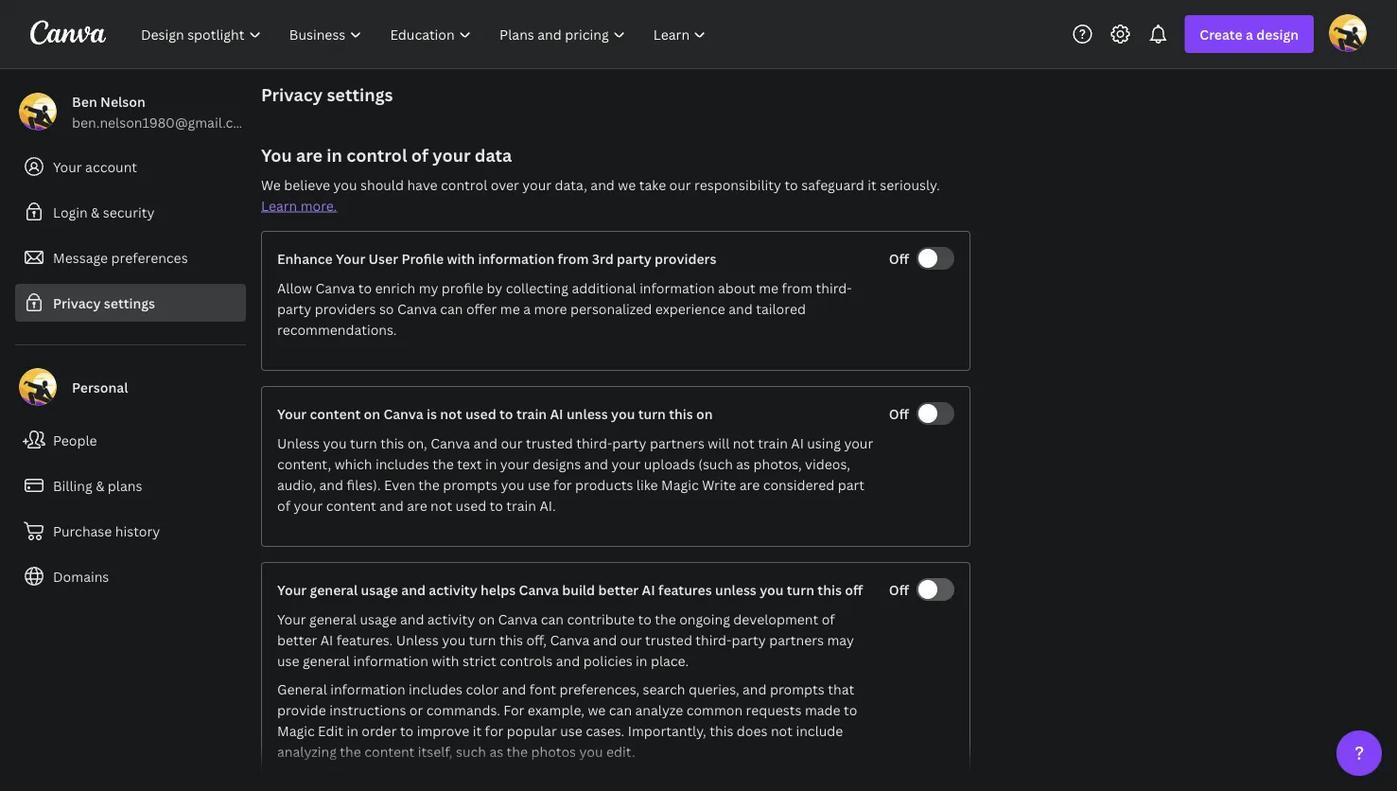 Task type: describe. For each thing, give the bounding box(es) containing it.
your general usage and activity on canva can contribute to the ongoing development of better ai features. unless you turn this off, canva and our trusted third-party partners may use general information with strict controls and policies in place.
[[277, 610, 855, 670]]

at
[[454, 771, 467, 789]]

in up the believe
[[327, 143, 343, 167]]

change
[[330, 771, 376, 789]]

you for you are in control of your data
[[261, 143, 292, 167]]

responsibility
[[695, 176, 782, 194]]

will
[[708, 434, 730, 452]]

cases.
[[586, 722, 625, 740]]

instructions
[[330, 701, 406, 719]]

and up font
[[556, 652, 580, 670]]

files).
[[347, 476, 381, 494]]

as inside general information includes color and font preferences, search queries, and prompts that provide instructions or commands. for example, we can analyze common requests made to magic edit in order to improve it for popular use cases. importantly, this does not include analyzing the content itself, such as the photos you edit.
[[490, 743, 504, 761]]

0 vertical spatial unless
[[567, 405, 608, 423]]

create a design button
[[1185, 15, 1315, 53]]

should
[[361, 176, 404, 194]]

partners inside unless you turn this on, canva and our trusted third-party partners will not train ai using your content, which includes the text in your designs and your uploads (such as photos, videos, audio, and files). even the prompts you use for products like magic write are considered part of your content and are not used to train ai.
[[650, 434, 705, 452]]

have
[[407, 176, 438, 194]]

0 vertical spatial are
[[296, 143, 323, 167]]

canva right allow
[[316, 279, 355, 297]]

you down your content on canva is not used to train ai unless you turn this on
[[501, 476, 525, 494]]

magic inside unless you turn this on, canva and our trusted third-party partners will not train ai using your content, which includes the text in your designs and your uploads (such as photos, videos, audio, and files). even the prompts you use for products like magic write are considered part of your content and are not used to train ai.
[[662, 476, 699, 494]]

settings inside privacy settings link
[[104, 294, 155, 312]]

by
[[487, 279, 503, 297]]

this up uploads
[[669, 405, 694, 423]]

trusted inside unless you turn this on, canva and our trusted third-party partners will not train ai using your content, which includes the text in your designs and your uploads (such as photos, videos, audio, and files). even the prompts you use for products like magic write are considered part of your content and are not used to train ai.
[[526, 434, 573, 452]]

your right using
[[845, 434, 874, 452]]

turn inside unless you turn this on, canva and our trusted third-party partners will not train ai using your content, which includes the text in your designs and your uploads (such as photos, videos, audio, and files). even the prompts you use for products like magic write are considered part of your content and are not used to train ai.
[[350, 434, 377, 452]]

search
[[643, 680, 686, 698]]

for inside unless you turn this on, canva and our trusted third-party partners will not train ai using your content, which includes the text in your designs and your uploads (such as photos, videos, audio, and files). even the prompts you use for products like magic write are considered part of your content and are not used to train ai.
[[554, 476, 572, 494]]

your inside we believe you should have control over your data, and we take our responsibility to safeguard it seriously. learn more.
[[523, 176, 552, 194]]

(such
[[699, 455, 733, 473]]

we believe you should have control over your data, and we take our responsibility to safeguard it seriously. learn more.
[[261, 176, 940, 214]]

setting
[[407, 771, 451, 789]]

people link
[[15, 421, 246, 459]]

features
[[659, 581, 712, 599]]

videos,
[[806, 455, 851, 473]]

analyzing
[[277, 743, 337, 761]]

experience
[[656, 300, 726, 318]]

like
[[637, 476, 658, 494]]

personalized
[[571, 300, 652, 318]]

importantly,
[[628, 722, 707, 740]]

third- inside allow canva to enrich my profile by collecting additional information about me from third- party providers so canva can offer me a more personalized experience and tailored recommendations.
[[816, 279, 852, 297]]

billing & plans
[[53, 477, 142, 495]]

even
[[384, 476, 415, 494]]

& for billing
[[96, 477, 105, 495]]

not right will
[[733, 434, 755, 452]]

additional
[[572, 279, 637, 297]]

made
[[805, 701, 841, 719]]

edit
[[318, 722, 344, 740]]

your up have at the left
[[433, 143, 471, 167]]

ongoing
[[680, 610, 731, 628]]

ben
[[72, 92, 97, 110]]

turn up uploads
[[639, 405, 666, 423]]

1 vertical spatial privacy settings
[[53, 294, 155, 312]]

this left 'setting'
[[380, 771, 403, 789]]

such
[[456, 743, 486, 761]]

partners inside your general usage and activity on canva can contribute to the ongoing development of better ai features. unless you turn this off, canva and our trusted third-party partners may use general information with strict controls and policies in place.
[[770, 631, 824, 649]]

and down which
[[320, 476, 344, 494]]

in inside general information includes color and font preferences, search queries, and prompts that provide instructions or commands. for example, we can analyze common requests made to magic edit in order to improve it for popular use cases. importantly, this does not include analyzing the content itself, such as the photos you edit.
[[347, 722, 359, 740]]

this left off
[[818, 581, 842, 599]]

create
[[1201, 25, 1243, 43]]

may
[[828, 631, 855, 649]]

font
[[530, 680, 557, 698]]

contribute
[[567, 610, 635, 628]]

canva right "off,"
[[550, 631, 590, 649]]

popular
[[507, 722, 557, 740]]

magic inside general information includes color and font preferences, search queries, and prompts that provide instructions or commands. for example, we can analyze common requests made to magic edit in order to improve it for popular use cases. importantly, this does not include analyzing the content itself, such as the photos you edit.
[[277, 722, 315, 740]]

we inside general information includes color and font preferences, search queries, and prompts that provide instructions or commands. for example, we can analyze common requests made to magic edit in order to improve it for popular use cases. importantly, this does not include analyzing the content itself, such as the photos you edit.
[[588, 701, 606, 719]]

collecting
[[506, 279, 569, 297]]

third- inside your general usage and activity on canva can contribute to the ongoing development of better ai features. unless you turn this off, canva and our trusted third-party partners may use general information with strict controls and policies in place.
[[696, 631, 732, 649]]

does
[[737, 722, 768, 740]]

activity for helps
[[429, 581, 478, 599]]

of inside your general usage and activity on canva can contribute to the ongoing development of better ai features. unless you turn this off, canva and our trusted third-party partners may use general information with strict controls and policies in place.
[[822, 610, 835, 628]]

1 horizontal spatial settings
[[327, 83, 393, 106]]

better inside your general usage and activity on canva can contribute to the ongoing development of better ai features. unless you turn this off, canva and our trusted third-party partners may use general information with strict controls and policies in place.
[[277, 631, 317, 649]]

products
[[576, 476, 634, 494]]

general information includes color and font preferences, search queries, and prompts that provide instructions or commands. for example, we can analyze common requests made to magic edit in order to improve it for popular use cases. importantly, this does not include analyzing the content itself, such as the photos you edit.
[[277, 680, 858, 761]]

3 off from the top
[[889, 581, 910, 599]]

use inside general information includes color and font preferences, search queries, and prompts that provide instructions or commands. for example, we can analyze common requests made to magic edit in order to improve it for popular use cases. importantly, this does not include analyzing the content itself, such as the photos you edit.
[[560, 722, 583, 740]]

and up the requests
[[743, 680, 767, 698]]

as inside unless you turn this on, canva and our trusted third-party partners will not train ai using your content, which includes the text in your designs and your uploads (such as photos, videos, audio, and files). even the prompts you use for products like magic write are considered part of your content and are not used to train ai.
[[737, 455, 751, 473]]

you for you can change this setting at any time.
[[277, 771, 301, 789]]

plans
[[108, 477, 142, 495]]

enrich
[[375, 279, 416, 297]]

which
[[335, 455, 372, 473]]

on inside your general usage and activity on canva can contribute to the ongoing development of better ai features. unless you turn this off, canva and our trusted third-party partners may use general information with strict controls and policies in place.
[[479, 610, 495, 628]]

you inside your general usage and activity on canva can contribute to the ongoing development of better ai features. unless you turn this off, canva and our trusted third-party partners may use general information with strict controls and policies in place.
[[442, 631, 466, 649]]

billing & plans link
[[15, 467, 246, 504]]

message
[[53, 248, 108, 266]]

your content on canva is not used to train ai unless you turn this on
[[277, 405, 713, 423]]

to inside unless you turn this on, canva and our trusted third-party partners will not train ai using your content, which includes the text in your designs and your uploads (such as photos, videos, audio, and files). even the prompts you use for products like magic write are considered part of your content and are not used to train ai.
[[490, 496, 503, 514]]

domains link
[[15, 557, 246, 595]]

providers inside allow canva to enrich my profile by collecting additional information about me from third- party providers so canva can offer me a more personalized experience and tailored recommendations.
[[315, 300, 376, 318]]

account
[[85, 158, 137, 176]]

our inside we believe you should have control over your data, and we take our responsibility to safeguard it seriously. learn more.
[[670, 176, 692, 194]]

canva up "off,"
[[498, 610, 538, 628]]

party inside your general usage and activity on canva can contribute to the ongoing development of better ai features. unless you turn this off, canva and our trusted third-party partners may use general information with strict controls and policies in place.
[[732, 631, 766, 649]]

common
[[687, 701, 743, 719]]

can down the analyzing
[[304, 771, 327, 789]]

can inside general information includes color and font preferences, search queries, and prompts that provide instructions or commands. for example, we can analyze common requests made to magic edit in order to improve it for popular use cases. importantly, this does not include analyzing the content itself, such as the photos you edit.
[[609, 701, 632, 719]]

we inside we believe you should have control over your data, and we take our responsibility to safeguard it seriously. learn more.
[[618, 176, 636, 194]]

purchase
[[53, 522, 112, 540]]

not down is
[[431, 496, 453, 514]]

0 horizontal spatial control
[[347, 143, 407, 167]]

for inside general information includes color and font preferences, search queries, and prompts that provide instructions or commands. for example, we can analyze common requests made to magic edit in order to improve it for popular use cases. importantly, this does not include analyzing the content itself, such as the photos you edit.
[[485, 722, 504, 740]]

login & security
[[53, 203, 155, 221]]

content,
[[277, 455, 331, 473]]

preferences,
[[560, 680, 640, 698]]

information inside general information includes color and font preferences, search queries, and prompts that provide instructions or commands. for example, we can analyze common requests made to magic edit in order to improve it for popular use cases. importantly, this does not include analyzing the content itself, such as the photos you edit.
[[330, 680, 406, 698]]

0 vertical spatial with
[[447, 249, 475, 267]]

controls
[[500, 652, 553, 670]]

ai up designs
[[550, 405, 564, 423]]

and down even on the bottom left
[[380, 496, 404, 514]]

activity for on
[[428, 610, 475, 628]]

turn up development
[[787, 581, 815, 599]]

and inside allow canva to enrich my profile by collecting additional information about me from third- party providers so canva can offer me a more personalized experience and tailored recommendations.
[[729, 300, 753, 318]]

take
[[640, 176, 666, 194]]

1 horizontal spatial unless
[[716, 581, 757, 599]]

from inside allow canva to enrich my profile by collecting additional information about me from third- party providers so canva can offer me a more personalized experience and tailored recommendations.
[[782, 279, 813, 297]]

you up "products"
[[611, 405, 635, 423]]

and up for at bottom
[[502, 680, 527, 698]]

to inside your general usage and activity on canva can contribute to the ongoing development of better ai features. unless you turn this off, canva and our trusted third-party partners may use general information with strict controls and policies in place.
[[638, 610, 652, 628]]

and up "products"
[[585, 455, 609, 473]]

text
[[457, 455, 482, 473]]

include
[[796, 722, 844, 740]]

provide
[[277, 701, 326, 719]]

history
[[115, 522, 160, 540]]

or
[[410, 701, 423, 719]]

enhance your user profile with information from 3rd party providers
[[277, 249, 717, 267]]

0 vertical spatial content
[[310, 405, 361, 423]]

itself,
[[418, 743, 453, 761]]

unless inside your general usage and activity on canva can contribute to the ongoing development of better ai features. unless you turn this off, canva and our trusted third-party partners may use general information with strict controls and policies in place.
[[396, 631, 439, 649]]

tailored
[[756, 300, 806, 318]]

queries,
[[689, 680, 740, 698]]

photos,
[[754, 455, 802, 473]]

the right even on the bottom left
[[419, 476, 440, 494]]

profile
[[442, 279, 484, 297]]

and inside we believe you should have control over your data, and we take our responsibility to safeguard it seriously. learn more.
[[591, 176, 615, 194]]

of inside unless you turn this on, canva and our trusted third-party partners will not train ai using your content, which includes the text in your designs and your uploads (such as photos, videos, audio, and files). even the prompts you use for products like magic write are considered part of your content and are not used to train ai.
[[277, 496, 291, 514]]

you up which
[[323, 434, 347, 452]]

ben nelson ben.nelson1980@gmail.com
[[72, 92, 253, 131]]

this inside your general usage and activity on canva can contribute to the ongoing development of better ai features. unless you turn this off, canva and our trusted third-party partners may use general information with strict controls and policies in place.
[[500, 631, 523, 649]]

our inside unless you turn this on, canva and our trusted third-party partners will not train ai using your content, which includes the text in your designs and your uploads (such as photos, videos, audio, and files). even the prompts you use for products like magic write are considered part of your content and are not used to train ai.
[[501, 434, 523, 452]]

improve
[[417, 722, 470, 740]]

to down or at the left of page
[[400, 722, 414, 740]]

1 horizontal spatial of
[[411, 143, 429, 167]]

write
[[702, 476, 737, 494]]

trusted inside your general usage and activity on canva can contribute to the ongoing development of better ai features. unless you turn this off, canva and our trusted third-party partners may use general information with strict controls and policies in place.
[[646, 631, 693, 649]]

2 vertical spatial are
[[407, 496, 428, 514]]

your up the 'like'
[[612, 455, 641, 473]]

off,
[[527, 631, 547, 649]]

any
[[470, 771, 493, 789]]

with inside your general usage and activity on canva can contribute to the ongoing development of better ai features. unless you turn this off, canva and our trusted third-party partners may use general information with strict controls and policies in place.
[[432, 652, 460, 670]]

canva left is
[[384, 405, 424, 423]]

a inside "dropdown button"
[[1247, 25, 1254, 43]]

ben nelson image
[[1330, 14, 1368, 52]]

ben.nelson1980@gmail.com
[[72, 113, 253, 131]]

0 horizontal spatial on
[[364, 405, 381, 423]]

0 vertical spatial from
[[558, 249, 589, 267]]

allow
[[277, 279, 312, 297]]

login
[[53, 203, 88, 221]]

not inside general information includes color and font preferences, search queries, and prompts that provide instructions or commands. for example, we can analyze common requests made to magic edit in order to improve it for popular use cases. importantly, this does not include analyzing the content itself, such as the photos you edit.
[[771, 722, 793, 740]]

1 horizontal spatial me
[[759, 279, 779, 297]]

information inside your general usage and activity on canva can contribute to the ongoing development of better ai features. unless you turn this off, canva and our trusted third-party partners may use general information with strict controls and policies in place.
[[353, 652, 429, 670]]



Task type: locate. For each thing, give the bounding box(es) containing it.
domains
[[53, 567, 109, 585]]

information down features.
[[353, 652, 429, 670]]

and up text at bottom left
[[474, 434, 498, 452]]

prompts inside general information includes color and font preferences, search queries, and prompts that provide instructions or commands. for example, we can analyze common requests made to magic edit in order to improve it for popular use cases. importantly, this does not include analyzing the content itself, such as the photos you edit.
[[770, 680, 825, 698]]

1 vertical spatial me
[[501, 300, 520, 318]]

the inside your general usage and activity on canva can contribute to the ongoing development of better ai features. unless you turn this off, canva and our trusted third-party partners may use general information with strict controls and policies in place.
[[655, 610, 676, 628]]

0 vertical spatial settings
[[327, 83, 393, 106]]

commands.
[[427, 701, 501, 719]]

activity left helps
[[429, 581, 478, 599]]

magic down provide
[[277, 722, 315, 740]]

turn
[[639, 405, 666, 423], [350, 434, 377, 452], [787, 581, 815, 599], [469, 631, 496, 649]]

turn inside your general usage and activity on canva can contribute to the ongoing development of better ai features. unless you turn this off, canva and our trusted third-party partners may use general information with strict controls and policies in place.
[[469, 631, 496, 649]]

can up cases.
[[609, 701, 632, 719]]

can down profile
[[440, 300, 463, 318]]

2 horizontal spatial of
[[822, 610, 835, 628]]

to right contribute
[[638, 610, 652, 628]]

1 vertical spatial train
[[758, 434, 788, 452]]

as
[[737, 455, 751, 473], [490, 743, 504, 761]]

0 horizontal spatial from
[[558, 249, 589, 267]]

we down preferences,
[[588, 701, 606, 719]]

unless up content,
[[277, 434, 320, 452]]

information inside allow canva to enrich my profile by collecting additional information about me from third- party providers so canva can offer me a more personalized experience and tailored recommendations.
[[640, 279, 715, 297]]

time.
[[496, 771, 528, 789]]

0 horizontal spatial are
[[296, 143, 323, 167]]

policies
[[584, 652, 633, 670]]

with up profile
[[447, 249, 475, 267]]

the up change
[[340, 743, 361, 761]]

2 vertical spatial general
[[303, 652, 350, 670]]

third- inside unless you turn this on, canva and our trusted third-party partners will not train ai using your content, which includes the text in your designs and your uploads (such as photos, videos, audio, and files). even the prompts you use for products like magic write are considered part of your content and are not used to train ai.
[[577, 434, 613, 452]]

data,
[[555, 176, 588, 194]]

includes up or at the left of page
[[409, 680, 463, 698]]

activity inside your general usage and activity on canva can contribute to the ongoing development of better ai features. unless you turn this off, canva and our trusted third-party partners may use general information with strict controls and policies in place.
[[428, 610, 475, 628]]

you up strict
[[442, 631, 466, 649]]

this left on,
[[381, 434, 404, 452]]

use up ai.
[[528, 476, 550, 494]]

nelson
[[100, 92, 146, 110]]

unless you turn this on, canva and our trusted third-party partners will not train ai using your content, which includes the text in your designs and your uploads (such as photos, videos, audio, and files). even the prompts you use for products like magic write are considered part of your content and are not used to train ai.
[[277, 434, 874, 514]]

and up policies
[[593, 631, 617, 649]]

content inside general information includes color and font preferences, search queries, and prompts that provide instructions or commands. for example, we can analyze common requests made to magic edit in order to improve it for popular use cases. importantly, this does not include analyzing the content itself, such as the photos you edit.
[[365, 743, 415, 761]]

used inside unless you turn this on, canva and our trusted third-party partners will not train ai using your content, which includes the text in your designs and your uploads (such as photos, videos, audio, and files). even the prompts you use for products like magic write are considered part of your content and are not used to train ai.
[[456, 496, 487, 514]]

canva down my
[[397, 300, 437, 318]]

1 horizontal spatial for
[[554, 476, 572, 494]]

it inside general information includes color and font preferences, search queries, and prompts that provide instructions or commands. for example, we can analyze common requests made to magic edit in order to improve it for popular use cases. importantly, this does not include analyzing the content itself, such as the photos you edit.
[[473, 722, 482, 740]]

activity
[[429, 581, 478, 599], [428, 610, 475, 628]]

unless up ongoing
[[716, 581, 757, 599]]

canva up text at bottom left
[[431, 434, 470, 452]]

are
[[296, 143, 323, 167], [740, 476, 760, 494], [407, 496, 428, 514]]

this inside unless you turn this on, canva and our trusted third-party partners will not train ai using your content, which includes the text in your designs and your uploads (such as photos, videos, audio, and files). even the prompts you use for products like magic write are considered part of your content and are not used to train ai.
[[381, 434, 404, 452]]

0 vertical spatial it
[[868, 176, 877, 194]]

0 horizontal spatial use
[[277, 652, 300, 670]]

0 vertical spatial general
[[310, 581, 358, 599]]

0 horizontal spatial unless
[[567, 405, 608, 423]]

ai.
[[540, 496, 556, 514]]

me down by
[[501, 300, 520, 318]]

party inside allow canva to enrich my profile by collecting additional information about me from third- party providers so canva can offer me a more personalized experience and tailored recommendations.
[[277, 300, 312, 318]]

0 horizontal spatial third-
[[577, 434, 613, 452]]

0 horizontal spatial a
[[524, 300, 531, 318]]

and left helps
[[402, 581, 426, 599]]

0 vertical spatial partners
[[650, 434, 705, 452]]

0 vertical spatial privacy settings
[[261, 83, 393, 106]]

this left "off,"
[[500, 631, 523, 649]]

message preferences link
[[15, 239, 246, 276]]

2 vertical spatial content
[[365, 743, 415, 761]]

part
[[838, 476, 865, 494]]

party down development
[[732, 631, 766, 649]]

2 vertical spatial third-
[[696, 631, 732, 649]]

1 horizontal spatial we
[[618, 176, 636, 194]]

1 vertical spatial content
[[326, 496, 377, 514]]

party down allow
[[277, 300, 312, 318]]

offer
[[467, 300, 497, 318]]

usage for on
[[360, 610, 397, 628]]

0 horizontal spatial unless
[[277, 434, 320, 452]]

control up should at the top left of the page
[[347, 143, 407, 167]]

in inside unless you turn this on, canva and our trusted third-party partners will not train ai using your content, which includes the text in your designs and your uploads (such as photos, videos, audio, and files). even the prompts you use for products like magic write are considered part of your content and are not used to train ai.
[[485, 455, 497, 473]]

it inside we believe you should have control over your data, and we take our responsibility to safeguard it seriously. learn more.
[[868, 176, 877, 194]]

1 vertical spatial general
[[310, 610, 357, 628]]

general for your general usage and activity on canva can contribute to the ongoing development of better ai features. unless you turn this off, canva and our trusted third-party partners may use general information with strict controls and policies in place.
[[310, 610, 357, 628]]

ai inside your general usage and activity on canva can contribute to the ongoing development of better ai features. unless you turn this off, canva and our trusted third-party partners may use general information with strict controls and policies in place.
[[321, 631, 333, 649]]

your for your content on canva is not used to train ai unless you turn this on
[[277, 405, 307, 423]]

1 horizontal spatial are
[[407, 496, 428, 514]]

of up may
[[822, 610, 835, 628]]

more.
[[301, 196, 337, 214]]

2 horizontal spatial are
[[740, 476, 760, 494]]

1 vertical spatial are
[[740, 476, 760, 494]]

login & security link
[[15, 193, 246, 231]]

general
[[310, 581, 358, 599], [310, 610, 357, 628], [303, 652, 350, 670]]

recommendations.
[[277, 320, 397, 338]]

1 horizontal spatial our
[[621, 631, 642, 649]]

you inside we believe you should have control over your data, and we take our responsibility to safeguard it seriously. learn more.
[[334, 176, 357, 194]]

believe
[[284, 176, 330, 194]]

unless right features.
[[396, 631, 439, 649]]

order
[[362, 722, 397, 740]]

2 vertical spatial use
[[560, 722, 583, 740]]

security
[[103, 203, 155, 221]]

purchase history
[[53, 522, 160, 540]]

train left ai.
[[507, 496, 537, 514]]

1 vertical spatial a
[[524, 300, 531, 318]]

you up 'we'
[[261, 143, 292, 167]]

2 vertical spatial train
[[507, 496, 537, 514]]

we
[[261, 176, 281, 194]]

settings up the you are in control of your data
[[327, 83, 393, 106]]

0 vertical spatial unless
[[277, 434, 320, 452]]

1 vertical spatial our
[[501, 434, 523, 452]]

information
[[478, 249, 555, 267], [640, 279, 715, 297], [353, 652, 429, 670], [330, 680, 406, 698]]

helps
[[481, 581, 516, 599]]

prompts
[[443, 476, 498, 494], [770, 680, 825, 698]]

0 vertical spatial train
[[517, 405, 547, 423]]

1 off from the top
[[889, 249, 910, 267]]

design
[[1257, 25, 1300, 43]]

ai inside unless you turn this on, canva and our trusted third-party partners will not train ai using your content, which includes the text in your designs and your uploads (such as photos, videos, audio, and files). even the prompts you use for products like magic write are considered part of your content and are not used to train ai.
[[792, 434, 804, 452]]

safeguard
[[802, 176, 865, 194]]

to left enrich
[[359, 279, 372, 297]]

1 horizontal spatial a
[[1247, 25, 1254, 43]]

control inside we believe you should have control over your data, and we take our responsibility to safeguard it seriously. learn more.
[[441, 176, 488, 194]]

0 vertical spatial our
[[670, 176, 692, 194]]

your for your general usage and activity helps canva build better ai features unless you turn this off
[[277, 581, 307, 599]]

message preferences
[[53, 248, 188, 266]]

0 horizontal spatial settings
[[104, 294, 155, 312]]

ai left features.
[[321, 631, 333, 649]]

general for your general usage and activity helps canva build better ai features unless you turn this off
[[310, 581, 358, 599]]

to
[[785, 176, 799, 194], [359, 279, 372, 297], [500, 405, 514, 423], [490, 496, 503, 514], [638, 610, 652, 628], [844, 701, 858, 719], [400, 722, 414, 740]]

off
[[845, 581, 863, 599]]

3rd
[[592, 249, 614, 267]]

0 vertical spatial used
[[466, 405, 497, 423]]

on up which
[[364, 405, 381, 423]]

me up 'tailored'
[[759, 279, 779, 297]]

1 horizontal spatial unless
[[396, 631, 439, 649]]

we left take
[[618, 176, 636, 194]]

considered
[[764, 476, 835, 494]]

the
[[433, 455, 454, 473], [419, 476, 440, 494], [655, 610, 676, 628], [340, 743, 361, 761], [507, 743, 528, 761]]

&
[[91, 203, 100, 221], [96, 477, 105, 495]]

1 horizontal spatial privacy
[[261, 83, 323, 106]]

1 vertical spatial includes
[[409, 680, 463, 698]]

1 vertical spatial used
[[456, 496, 487, 514]]

1 horizontal spatial partners
[[770, 631, 824, 649]]

in inside your general usage and activity on canva can contribute to the ongoing development of better ai features. unless you turn this off, canva and our trusted third-party partners may use general information with strict controls and policies in place.
[[636, 652, 648, 670]]

allow canva to enrich my profile by collecting additional information about me from third- party providers so canva can offer me a more personalized experience and tailored recommendations.
[[277, 279, 852, 338]]

you down the analyzing
[[277, 771, 301, 789]]

a inside allow canva to enrich my profile by collecting additional information about me from third- party providers so canva can offer me a more personalized experience and tailored recommendations.
[[524, 300, 531, 318]]

prompts inside unless you turn this on, canva and our trusted third-party partners will not train ai using your content, which includes the text in your designs and your uploads (such as photos, videos, audio, and files). even the prompts you use for products like magic write are considered part of your content and are not used to train ai.
[[443, 476, 498, 494]]

providers up experience
[[655, 249, 717, 267]]

1 vertical spatial usage
[[360, 610, 397, 628]]

to left ai.
[[490, 496, 503, 514]]

features.
[[337, 631, 393, 649]]

0 horizontal spatial me
[[501, 300, 520, 318]]

you up development
[[760, 581, 784, 599]]

1 horizontal spatial trusted
[[646, 631, 693, 649]]

1 vertical spatial magic
[[277, 722, 315, 740]]

not right is
[[440, 405, 462, 423]]

0 vertical spatial prompts
[[443, 476, 498, 494]]

top level navigation element
[[129, 15, 723, 53]]

1 horizontal spatial control
[[441, 176, 488, 194]]

1 vertical spatial prompts
[[770, 680, 825, 698]]

place.
[[651, 652, 689, 670]]

1 vertical spatial for
[[485, 722, 504, 740]]

1 vertical spatial off
[[889, 405, 910, 423]]

2 vertical spatial our
[[621, 631, 642, 649]]

from up 'tailored'
[[782, 279, 813, 297]]

1 vertical spatial as
[[490, 743, 504, 761]]

better
[[599, 581, 639, 599], [277, 631, 317, 649]]

1 vertical spatial you
[[277, 771, 301, 789]]

1 vertical spatial activity
[[428, 610, 475, 628]]

& right the login
[[91, 203, 100, 221]]

turn up strict
[[469, 631, 496, 649]]

for
[[504, 701, 525, 719]]

you can change this setting at any time.
[[277, 771, 528, 789]]

preferences
[[111, 248, 188, 266]]

1 vertical spatial privacy
[[53, 294, 101, 312]]

better up general
[[277, 631, 317, 649]]

the down popular
[[507, 743, 528, 761]]

use
[[528, 476, 550, 494], [277, 652, 300, 670], [560, 722, 583, 740]]

1 vertical spatial settings
[[104, 294, 155, 312]]

content up which
[[310, 405, 361, 423]]

& for login
[[91, 203, 100, 221]]

0 vertical spatial activity
[[429, 581, 478, 599]]

1 vertical spatial third-
[[577, 434, 613, 452]]

1 horizontal spatial better
[[599, 581, 639, 599]]

2 horizontal spatial on
[[697, 405, 713, 423]]

unless inside unless you turn this on, canva and our trusted third-party partners will not train ai using your content, which includes the text in your designs and your uploads (such as photos, videos, audio, and files). even the prompts you use for products like magic write are considered part of your content and are not used to train ai.
[[277, 434, 320, 452]]

your general usage and activity helps canva build better ai features unless you turn this off
[[277, 581, 863, 599]]

photos
[[531, 743, 577, 761]]

development
[[734, 610, 819, 628]]

and up or at the left of page
[[400, 610, 424, 628]]

canva left build
[[519, 581, 559, 599]]

our down your content on canva is not used to train ai unless you turn this on
[[501, 434, 523, 452]]

you up more. on the left top of page
[[334, 176, 357, 194]]

our
[[670, 176, 692, 194], [501, 434, 523, 452], [621, 631, 642, 649]]

we
[[618, 176, 636, 194], [588, 701, 606, 719]]

1 vertical spatial from
[[782, 279, 813, 297]]

using
[[808, 434, 841, 452]]

it
[[868, 176, 877, 194], [473, 722, 482, 740]]

partners
[[650, 434, 705, 452], [770, 631, 824, 649]]

off
[[889, 249, 910, 267], [889, 405, 910, 423], [889, 581, 910, 599]]

information up collecting
[[478, 249, 555, 267]]

1 vertical spatial partners
[[770, 631, 824, 649]]

includes up even on the bottom left
[[376, 455, 430, 473]]

ai left features
[[642, 581, 656, 599]]

2 vertical spatial of
[[822, 610, 835, 628]]

it up such
[[473, 722, 482, 740]]

to down the that
[[844, 701, 858, 719]]

the down features
[[655, 610, 676, 628]]

0 horizontal spatial we
[[588, 701, 606, 719]]

trusted up place.
[[646, 631, 693, 649]]

me
[[759, 279, 779, 297], [501, 300, 520, 318]]

0 horizontal spatial providers
[[315, 300, 376, 318]]

0 vertical spatial privacy
[[261, 83, 323, 106]]

ai
[[550, 405, 564, 423], [792, 434, 804, 452], [642, 581, 656, 599], [321, 631, 333, 649]]

profile
[[402, 249, 444, 267]]

settings
[[327, 83, 393, 106], [104, 294, 155, 312]]

your down the audio,
[[294, 496, 323, 514]]

our right take
[[670, 176, 692, 194]]

1 horizontal spatial prompts
[[770, 680, 825, 698]]

your
[[433, 143, 471, 167], [523, 176, 552, 194], [845, 434, 874, 452], [500, 455, 530, 473], [612, 455, 641, 473], [294, 496, 323, 514]]

1 vertical spatial we
[[588, 701, 606, 719]]

use up general
[[277, 652, 300, 670]]

to inside allow canva to enrich my profile by collecting additional information about me from third- party providers so canva can offer me a more personalized experience and tailored recommendations.
[[359, 279, 372, 297]]

unless
[[567, 405, 608, 423], [716, 581, 757, 599]]

2 off from the top
[[889, 405, 910, 423]]

designs
[[533, 455, 581, 473]]

1 horizontal spatial providers
[[655, 249, 717, 267]]

0 horizontal spatial trusted
[[526, 434, 573, 452]]

learn
[[261, 196, 297, 214]]

1 vertical spatial unless
[[716, 581, 757, 599]]

content inside unless you turn this on, canva and our trusted third-party partners will not train ai using your content, which includes the text in your designs and your uploads (such as photos, videos, audio, and files). even the prompts you use for products like magic write are considered part of your content and are not used to train ai.
[[326, 496, 377, 514]]

privacy settings up the you are in control of your data
[[261, 83, 393, 106]]

party right 3rd
[[617, 249, 652, 267]]

audio,
[[277, 476, 316, 494]]

0 vertical spatial third-
[[816, 279, 852, 297]]

0 vertical spatial for
[[554, 476, 572, 494]]

1 vertical spatial providers
[[315, 300, 376, 318]]

usage for helps
[[361, 581, 398, 599]]

0 horizontal spatial magic
[[277, 722, 315, 740]]

can up "off,"
[[541, 610, 564, 628]]

as right such
[[490, 743, 504, 761]]

purchase history link
[[15, 512, 246, 550]]

your left designs
[[500, 455, 530, 473]]

my
[[419, 279, 439, 297]]

party up uploads
[[613, 434, 647, 452]]

trusted up designs
[[526, 434, 573, 452]]

to right is
[[500, 405, 514, 423]]

1 horizontal spatial third-
[[696, 631, 732, 649]]

on down helps
[[479, 610, 495, 628]]

1 vertical spatial &
[[96, 477, 105, 495]]

turn up which
[[350, 434, 377, 452]]

party inside unless you turn this on, canva and our trusted third-party partners will not train ai using your content, which includes the text in your designs and your uploads (such as photos, videos, audio, and files). even the prompts you use for products like magic write are considered part of your content and are not used to train ai.
[[613, 434, 647, 452]]

privacy settings down the message preferences on the left top of the page
[[53, 294, 155, 312]]

use inside unless you turn this on, canva and our trusted third-party partners will not train ai using your content, which includes the text in your designs and your uploads (such as photos, videos, audio, and files). even the prompts you use for products like magic write are considered part of your content and are not used to train ai.
[[528, 476, 550, 494]]

your for your account
[[53, 158, 82, 176]]

control left "over"
[[441, 176, 488, 194]]

and right the "data,"
[[591, 176, 615, 194]]

color
[[466, 680, 499, 698]]

it left seriously.
[[868, 176, 877, 194]]

this
[[669, 405, 694, 423], [381, 434, 404, 452], [818, 581, 842, 599], [500, 631, 523, 649], [710, 722, 734, 740], [380, 771, 403, 789]]

partners up uploads
[[650, 434, 705, 452]]

information up experience
[[640, 279, 715, 297]]

data
[[475, 143, 512, 167]]

providers up recommendations.
[[315, 300, 376, 318]]

0 vertical spatial as
[[737, 455, 751, 473]]

0 horizontal spatial our
[[501, 434, 523, 452]]

use inside your general usage and activity on canva can contribute to the ongoing development of better ai features. unless you turn this off, canva and our trusted third-party partners may use general information with strict controls and policies in place.
[[277, 652, 300, 670]]

uploads
[[644, 455, 696, 473]]

in right text at bottom left
[[485, 455, 497, 473]]

enhance
[[277, 249, 333, 267]]

you inside general information includes color and font preferences, search queries, and prompts that provide instructions or commands. for example, we can analyze common requests made to magic edit in order to improve it for popular use cases. importantly, this does not include analyzing the content itself, such as the photos you edit.
[[580, 743, 603, 761]]

includes
[[376, 455, 430, 473], [409, 680, 463, 698]]

your inside your general usage and activity on canva can contribute to the ongoing development of better ai features. unless you turn this off, canva and our trusted third-party partners may use general information with strict controls and policies in place.
[[277, 610, 306, 628]]

general
[[277, 680, 327, 698]]

the left text at bottom left
[[433, 455, 454, 473]]

content
[[310, 405, 361, 423], [326, 496, 377, 514], [365, 743, 415, 761]]

our up policies
[[621, 631, 642, 649]]

our inside your general usage and activity on canva can contribute to the ongoing development of better ai features. unless you turn this off, canva and our trusted third-party partners may use general information with strict controls and policies in place.
[[621, 631, 642, 649]]

can inside allow canva to enrich my profile by collecting additional information about me from third- party providers so canva can offer me a more personalized experience and tailored recommendations.
[[440, 300, 463, 318]]

seriously.
[[880, 176, 940, 194]]

of up have at the left
[[411, 143, 429, 167]]

learn more. link
[[261, 196, 337, 214]]

& left plans
[[96, 477, 105, 495]]

can inside your general usage and activity on canva can contribute to the ongoing development of better ai features. unless you turn this off, canva and our trusted third-party partners may use general information with strict controls and policies in place.
[[541, 610, 564, 628]]

& inside "link"
[[96, 477, 105, 495]]

0 vertical spatial includes
[[376, 455, 430, 473]]

privacy settings link
[[15, 284, 246, 322]]

you are in control of your data
[[261, 143, 512, 167]]

1 horizontal spatial use
[[528, 476, 550, 494]]

usage inside your general usage and activity on canva can contribute to the ongoing development of better ai features. unless you turn this off, canva and our trusted third-party partners may use general information with strict controls and policies in place.
[[360, 610, 397, 628]]

includes inside unless you turn this on, canva and our trusted third-party partners will not train ai using your content, which includes the text in your designs and your uploads (such as photos, videos, audio, and files). even the prompts you use for products like magic write are considered part of your content and are not used to train ai.
[[376, 455, 430, 473]]

1 horizontal spatial from
[[782, 279, 813, 297]]

2 horizontal spatial use
[[560, 722, 583, 740]]

0 horizontal spatial privacy
[[53, 294, 101, 312]]

that
[[828, 680, 855, 698]]

0 horizontal spatial privacy settings
[[53, 294, 155, 312]]

0 horizontal spatial as
[[490, 743, 504, 761]]

0 vertical spatial magic
[[662, 476, 699, 494]]

0 vertical spatial me
[[759, 279, 779, 297]]

includes inside general information includes color and font preferences, search queries, and prompts that provide instructions or commands. for example, we can analyze common requests made to magic edit in order to improve it for popular use cases. importantly, this does not include analyzing the content itself, such as the photos you edit.
[[409, 680, 463, 698]]

more
[[534, 300, 568, 318]]

prompts down text at bottom left
[[443, 476, 498, 494]]

1 vertical spatial better
[[277, 631, 317, 649]]

off for allow canva to enrich my profile by collecting additional information about me from third- party providers so canva can offer me a more personalized experience and tailored recommendations.
[[889, 249, 910, 267]]

off for unless you turn this on, canva and our trusted third-party partners will not train ai using your content, which includes the text in your designs and your uploads (such as photos, videos, audio, and files). even the prompts you use for products like magic write are considered part of your content and are not used to train ai.
[[889, 405, 910, 423]]

1 vertical spatial it
[[473, 722, 482, 740]]

your for your general usage and activity on canva can contribute to the ongoing development of better ai features. unless you turn this off, canva and our trusted third-party partners may use general information with strict controls and policies in place.
[[277, 610, 306, 628]]

1 horizontal spatial it
[[868, 176, 877, 194]]

this inside general information includes color and font preferences, search queries, and prompts that provide instructions or commands. for example, we can analyze common requests made to magic edit in order to improve it for popular use cases. importantly, this does not include analyzing the content itself, such as the photos you edit.
[[710, 722, 734, 740]]

to inside we believe you should have control over your data, and we take our responsibility to safeguard it seriously. learn more.
[[785, 176, 799, 194]]

canva inside unless you turn this on, canva and our trusted third-party partners will not train ai using your content, which includes the text in your designs and your uploads (such as photos, videos, audio, and files). even the prompts you use for products like magic write are considered part of your content and are not used to train ai.
[[431, 434, 470, 452]]

activity up strict
[[428, 610, 475, 628]]



Task type: vqa. For each thing, say whether or not it's contained in the screenshot.
"My payment failed or didn't complete"
no



